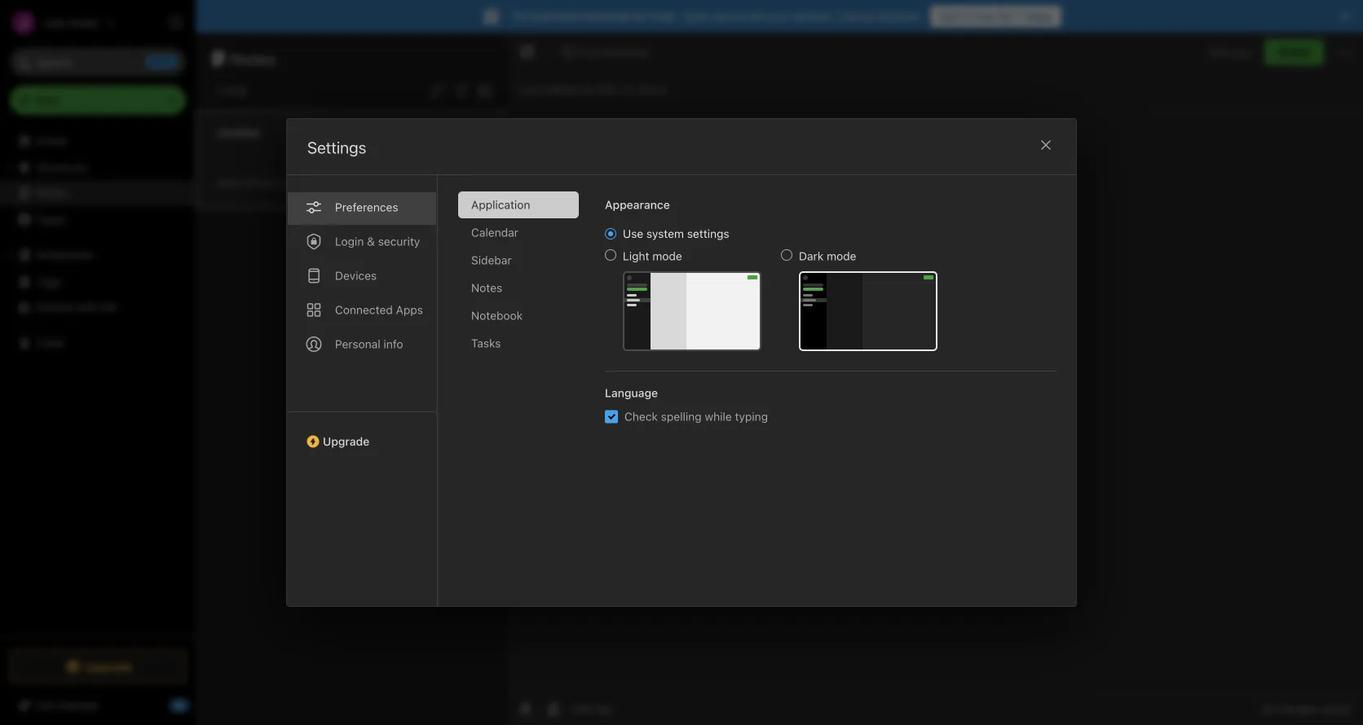 Task type: locate. For each thing, give the bounding box(es) containing it.
first
[[577, 46, 598, 58]]

for left 7
[[998, 9, 1014, 23]]

notes down shortcuts at left
[[36, 186, 67, 200]]

mode
[[653, 250, 682, 263], [827, 250, 857, 263]]

option group containing use system settings
[[605, 227, 938, 352]]

notebook up 17,
[[601, 46, 649, 58]]

2 mode from the left
[[827, 250, 857, 263]]

connected
[[335, 303, 393, 317]]

expand note image
[[518, 42, 537, 62]]

tasks up notebooks
[[36, 213, 66, 226]]

1 horizontal spatial personal
[[583, 9, 629, 23]]

notebooks
[[37, 248, 94, 262]]

sync
[[684, 9, 710, 23]]

tasks inside tab
[[471, 337, 501, 350]]

shared with me link
[[0, 294, 195, 321]]

close image
[[1037, 135, 1056, 155]]

trash
[[36, 336, 65, 350]]

1 vertical spatial tasks
[[471, 337, 501, 350]]

0 horizontal spatial personal
[[335, 338, 381, 351]]

tasks down notebook tab
[[471, 337, 501, 350]]

0 vertical spatial upgrade
[[323, 435, 370, 449]]

get it free for 7 days
[[941, 9, 1052, 23]]

notebook tab
[[458, 303, 579, 329]]

mode down system
[[653, 250, 682, 263]]

connected apps
[[335, 303, 423, 317]]

personal down the 'connected'
[[335, 338, 381, 351]]

mode for dark mode
[[827, 250, 857, 263]]

2 for from the left
[[998, 9, 1014, 23]]

settings image
[[166, 13, 186, 33]]

0 horizontal spatial mode
[[653, 250, 682, 263]]

note
[[224, 84, 247, 97]]

a few minutes ago
[[217, 177, 301, 189]]

1 horizontal spatial for
[[998, 9, 1014, 23]]

login
[[335, 235, 364, 248]]

only you
[[1209, 46, 1252, 58]]

on
[[581, 83, 594, 96]]

for left free:
[[632, 9, 648, 23]]

settings
[[307, 138, 366, 157]]

0 horizontal spatial tasks
[[36, 213, 66, 226]]

ago
[[284, 177, 301, 189]]

0 horizontal spatial upgrade button
[[10, 651, 186, 683]]

expand notebooks image
[[4, 249, 17, 262]]

upgrade button
[[287, 412, 437, 455], [10, 651, 186, 683]]

1 vertical spatial notes
[[36, 186, 67, 200]]

&
[[367, 235, 375, 248]]

mode for light mode
[[653, 250, 682, 263]]

1 vertical spatial upgrade button
[[10, 651, 186, 683]]

it
[[963, 9, 970, 23]]

0 horizontal spatial tab list
[[287, 175, 438, 607]]

a
[[217, 177, 222, 189]]

free:
[[651, 9, 678, 23]]

personal
[[583, 9, 629, 23], [335, 338, 381, 351]]

add tag image
[[544, 700, 564, 719]]

1 horizontal spatial tasks
[[471, 337, 501, 350]]

tab list containing application
[[458, 192, 592, 607]]

shared with me
[[36, 301, 118, 314]]

check
[[625, 410, 658, 424]]

1 vertical spatial personal
[[335, 338, 381, 351]]

notes inside "tree"
[[36, 186, 67, 200]]

across
[[713, 9, 747, 23]]

language
[[605, 387, 658, 400]]

notes up note at top
[[231, 49, 276, 68]]

notebook
[[601, 46, 649, 58], [471, 309, 523, 323]]

None search field
[[21, 47, 175, 77]]

1 horizontal spatial notebook
[[601, 46, 649, 58]]

notes down sidebar on the top left of page
[[471, 281, 503, 295]]

mode right dark
[[827, 250, 857, 263]]

upgrade
[[323, 435, 370, 449], [84, 660, 133, 674]]

while
[[705, 410, 732, 424]]

17,
[[621, 83, 635, 96]]

1 for from the left
[[632, 9, 648, 23]]

1 horizontal spatial mode
[[827, 250, 857, 263]]

0 horizontal spatial notebook
[[471, 309, 523, 323]]

info
[[384, 338, 403, 351]]

1 horizontal spatial notes
[[231, 49, 276, 68]]

application tab
[[458, 192, 579, 219]]

1 horizontal spatial upgrade
[[323, 435, 370, 449]]

for for free:
[[632, 9, 648, 23]]

2 vertical spatial notes
[[471, 281, 503, 295]]

spelling
[[661, 410, 702, 424]]

with
[[76, 301, 98, 314]]

minutes
[[244, 177, 281, 189]]

1 horizontal spatial upgrade button
[[287, 412, 437, 455]]

Dark mode radio
[[781, 250, 793, 261]]

tree
[[0, 128, 196, 636]]

tab list
[[287, 175, 438, 607], [458, 192, 592, 607]]

0 vertical spatial notebook
[[601, 46, 649, 58]]

0 horizontal spatial notes
[[36, 186, 67, 200]]

dark mode
[[799, 250, 857, 263]]

tab list containing preferences
[[287, 175, 438, 607]]

personal info
[[335, 338, 403, 351]]

shared
[[36, 301, 73, 314]]

new
[[36, 93, 59, 107]]

you
[[1234, 46, 1252, 58]]

1 horizontal spatial tab list
[[458, 192, 592, 607]]

7
[[1017, 9, 1023, 23]]

home
[[36, 134, 67, 148]]

for inside button
[[998, 9, 1014, 23]]

2 horizontal spatial notes
[[471, 281, 503, 295]]

0 horizontal spatial upgrade
[[84, 660, 133, 674]]

cancel
[[838, 9, 875, 23]]

for
[[632, 9, 648, 23], [998, 9, 1014, 23]]

devices.
[[792, 9, 835, 23]]

0 vertical spatial tasks
[[36, 213, 66, 226]]

notebook down notes tab
[[471, 309, 523, 323]]

note window element
[[506, 33, 1364, 726]]

get
[[941, 9, 960, 23]]

free
[[973, 9, 995, 23]]

use
[[623, 227, 644, 241]]

edited
[[545, 83, 578, 96]]

trash link
[[0, 330, 195, 356]]

1 vertical spatial notebook
[[471, 309, 523, 323]]

tasks
[[36, 213, 66, 226], [471, 337, 501, 350]]

notes
[[231, 49, 276, 68], [36, 186, 67, 200], [471, 281, 503, 295]]

personal up first notebook button at the top left of page
[[583, 9, 629, 23]]

notebook inside tab
[[471, 309, 523, 323]]

option group
[[605, 227, 938, 352]]

1 mode from the left
[[653, 250, 682, 263]]

0 horizontal spatial for
[[632, 9, 648, 23]]



Task type: vqa. For each thing, say whether or not it's contained in the screenshot.
remove
no



Task type: describe. For each thing, give the bounding box(es) containing it.
0 vertical spatial personal
[[583, 9, 629, 23]]

notes tab
[[458, 275, 579, 302]]

saved
[[1322, 703, 1351, 716]]

all
[[751, 9, 762, 23]]

preferences
[[335, 201, 398, 214]]

notes inside tab
[[471, 281, 503, 295]]

try
[[511, 9, 529, 23]]

security
[[378, 235, 420, 248]]

Search text field
[[21, 47, 175, 77]]

1
[[215, 84, 220, 97]]

notebook inside button
[[601, 46, 649, 58]]

notes link
[[0, 180, 195, 206]]

check spelling while typing
[[625, 410, 768, 424]]

shortcuts button
[[0, 154, 195, 180]]

days
[[1026, 9, 1052, 23]]

for for 7
[[998, 9, 1014, 23]]

all
[[1262, 703, 1274, 716]]

your
[[765, 9, 789, 23]]

tree containing home
[[0, 128, 196, 636]]

Light mode radio
[[605, 250, 617, 261]]

changes
[[1277, 703, 1319, 716]]

calendar tab
[[458, 219, 579, 246]]

new button
[[10, 86, 186, 115]]

untitled
[[217, 126, 260, 139]]

tab list for application
[[287, 175, 438, 607]]

tasks button
[[0, 206, 195, 232]]

tasks tab
[[458, 330, 579, 357]]

shortcuts
[[37, 160, 88, 174]]

system
[[647, 227, 684, 241]]

tags button
[[0, 268, 195, 294]]

evernote
[[532, 9, 580, 23]]

light
[[623, 250, 650, 263]]

sidebar tab
[[458, 247, 579, 274]]

calendar
[[471, 226, 519, 239]]

share
[[1279, 45, 1311, 59]]

use system settings
[[623, 227, 730, 241]]

0 vertical spatial upgrade button
[[287, 412, 437, 455]]

me
[[101, 301, 118, 314]]

tags
[[37, 275, 62, 288]]

nov
[[598, 83, 618, 96]]

last
[[520, 83, 542, 96]]

devices
[[335, 269, 377, 283]]

light mode
[[623, 250, 682, 263]]

get it free for 7 days button
[[931, 6, 1062, 27]]

0 vertical spatial notes
[[231, 49, 276, 68]]

sidebar
[[471, 254, 512, 267]]

add a reminder image
[[516, 700, 536, 719]]

typing
[[735, 410, 768, 424]]

dark
[[799, 250, 824, 263]]

1 vertical spatial upgrade
[[84, 660, 133, 674]]

all changes saved
[[1262, 703, 1351, 716]]

first notebook
[[577, 46, 649, 58]]

Use system settings radio
[[605, 228, 617, 240]]

tasks inside button
[[36, 213, 66, 226]]

login & security
[[335, 235, 420, 248]]

1 note
[[215, 84, 247, 97]]

application
[[471, 198, 530, 212]]

Check spelling while typing checkbox
[[605, 411, 618, 424]]

appearance
[[605, 198, 670, 212]]

share button
[[1265, 39, 1324, 65]]

Note Editor text field
[[506, 111, 1364, 692]]

notebooks link
[[0, 242, 195, 268]]

first notebook button
[[556, 41, 655, 64]]

anytime.
[[878, 9, 923, 23]]

last edited on nov 17, 2023
[[520, 83, 666, 96]]

settings
[[687, 227, 730, 241]]

home link
[[0, 128, 196, 154]]

2023
[[638, 83, 666, 96]]

only
[[1209, 46, 1231, 58]]

apps
[[396, 303, 423, 317]]

try evernote personal for free: sync across all your devices. cancel anytime.
[[511, 9, 923, 23]]

tab list for appearance
[[458, 192, 592, 607]]

few
[[225, 177, 242, 189]]



